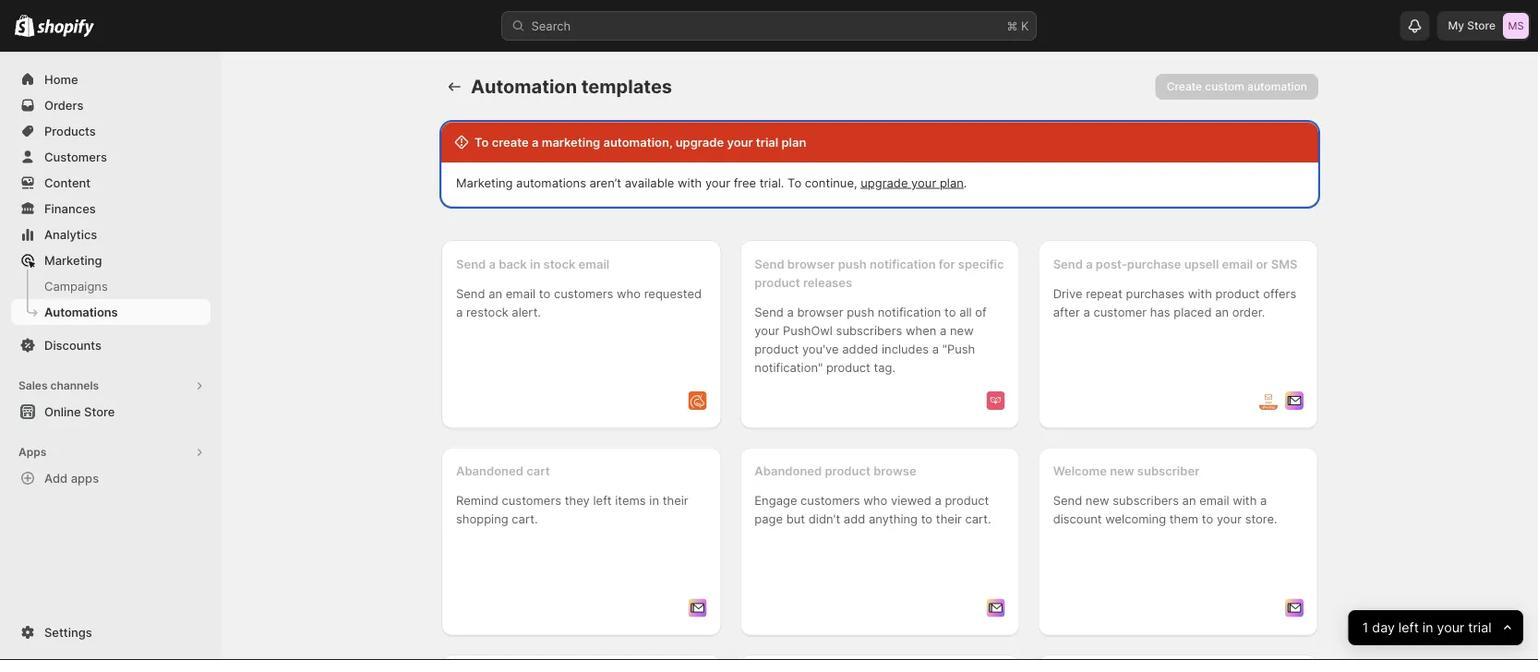 Task type: locate. For each thing, give the bounding box(es) containing it.
0 vertical spatial store
[[1467, 19, 1496, 32]]

orders
[[44, 98, 84, 112]]

store
[[1467, 19, 1496, 32], [84, 404, 115, 419]]

0 vertical spatial plan
[[781, 135, 806, 149]]

0 vertical spatial trial
[[756, 135, 778, 149]]

automation,
[[603, 135, 673, 149]]

1 horizontal spatial plan
[[940, 175, 964, 190]]

apps
[[18, 445, 46, 459]]

create
[[1167, 80, 1202, 93]]

my store
[[1448, 19, 1496, 32]]

to right trial.
[[788, 175, 802, 190]]

home
[[44, 72, 78, 86]]

trial right in
[[1468, 620, 1492, 636]]

discounts link
[[11, 332, 210, 358]]

free
[[734, 175, 756, 190]]

marketing automations aren't available with your free trial. to continue, upgrade your plan .
[[456, 175, 967, 190]]

trial
[[756, 135, 778, 149], [1468, 620, 1492, 636]]

upgrade up the with
[[675, 135, 724, 149]]

store inside online store link
[[84, 404, 115, 419]]

your left .
[[911, 175, 936, 190]]

0 horizontal spatial store
[[84, 404, 115, 419]]

sales channels
[[18, 379, 99, 392]]

to
[[475, 135, 489, 149], [788, 175, 802, 190]]

a
[[532, 135, 539, 149]]

upgrade
[[675, 135, 724, 149], [861, 175, 908, 190]]

⌘
[[1007, 18, 1018, 33]]

0 horizontal spatial upgrade
[[675, 135, 724, 149]]

k
[[1021, 18, 1029, 33]]

with
[[678, 175, 702, 190]]

0 vertical spatial to
[[475, 135, 489, 149]]

automations link
[[11, 299, 210, 325]]

content
[[44, 175, 91, 190]]

add
[[44, 471, 68, 485]]

1 vertical spatial marketing
[[44, 253, 102, 267]]

apps
[[71, 471, 99, 485]]

create custom automation
[[1167, 80, 1307, 93]]

online store
[[44, 404, 115, 419]]

left
[[1399, 620, 1419, 636]]

⌘ k
[[1007, 18, 1029, 33]]

0 horizontal spatial plan
[[781, 135, 806, 149]]

store down sales channels button at left
[[84, 404, 115, 419]]

1 horizontal spatial store
[[1467, 19, 1496, 32]]

trial inside dropdown button
[[1468, 620, 1492, 636]]

continue,
[[805, 175, 857, 190]]

1 vertical spatial trial
[[1468, 620, 1492, 636]]

0 vertical spatial upgrade
[[675, 135, 724, 149]]

products
[[44, 124, 96, 138]]

add apps
[[44, 471, 99, 485]]

marketing down 'analytics'
[[44, 253, 102, 267]]

1 vertical spatial to
[[788, 175, 802, 190]]

1 horizontal spatial upgrade
[[861, 175, 908, 190]]

automations
[[516, 175, 586, 190]]

plan
[[781, 135, 806, 149], [940, 175, 964, 190]]

your right in
[[1437, 620, 1465, 636]]

upgrade right "continue," in the top right of the page
[[861, 175, 908, 190]]

apps button
[[11, 439, 210, 465]]

to left create
[[475, 135, 489, 149]]

automations
[[44, 305, 118, 319]]

1 horizontal spatial marketing
[[456, 175, 513, 190]]

campaigns
[[44, 279, 108, 293]]

marketing down create
[[456, 175, 513, 190]]

home link
[[11, 66, 210, 92]]

1 day left in your trial
[[1363, 620, 1492, 636]]

analytics
[[44, 227, 97, 241]]

search
[[531, 18, 571, 33]]

automation templates
[[471, 75, 672, 98]]

store right my
[[1467, 19, 1496, 32]]

your
[[727, 135, 753, 149], [705, 175, 730, 190], [911, 175, 936, 190], [1437, 620, 1465, 636]]

trial up trial.
[[756, 135, 778, 149]]

0 horizontal spatial marketing
[[44, 253, 102, 267]]

1 horizontal spatial trial
[[1468, 620, 1492, 636]]

marketing
[[456, 175, 513, 190], [44, 253, 102, 267]]

upgrade your plan link
[[861, 175, 964, 190]]

1 vertical spatial plan
[[940, 175, 964, 190]]

1 vertical spatial store
[[84, 404, 115, 419]]

custom
[[1205, 80, 1244, 93]]

0 vertical spatial marketing
[[456, 175, 513, 190]]

in
[[1423, 620, 1434, 636]]

channels
[[50, 379, 99, 392]]



Task type: describe. For each thing, give the bounding box(es) containing it.
automation
[[1247, 80, 1307, 93]]

sales channels button
[[11, 373, 210, 399]]

online store link
[[11, 399, 210, 425]]

finances link
[[11, 196, 210, 222]]

online store button
[[0, 399, 222, 425]]

discounts
[[44, 338, 102, 352]]

sales
[[18, 379, 48, 392]]

finances
[[44, 201, 96, 216]]

aren't
[[590, 175, 621, 190]]

marketing for marketing automations aren't available with your free trial. to continue, upgrade your plan .
[[456, 175, 513, 190]]

your left free
[[705, 175, 730, 190]]

your inside the 1 day left in your trial dropdown button
[[1437, 620, 1465, 636]]

products link
[[11, 118, 210, 144]]

.
[[964, 175, 967, 190]]

available
[[625, 175, 674, 190]]

1
[[1363, 620, 1369, 636]]

settings link
[[11, 619, 210, 645]]

your up free
[[727, 135, 753, 149]]

content link
[[11, 170, 210, 196]]

0 horizontal spatial trial
[[756, 135, 778, 149]]

automation
[[471, 75, 577, 98]]

templates
[[581, 75, 672, 98]]

marketing link
[[11, 247, 210, 273]]

analytics link
[[11, 222, 210, 247]]

1 vertical spatial upgrade
[[861, 175, 908, 190]]

create custom automation button
[[1156, 74, 1318, 100]]

store for my store
[[1467, 19, 1496, 32]]

campaigns link
[[11, 273, 210, 299]]

shopify image
[[37, 19, 94, 37]]

to create a marketing automation, upgrade your trial plan
[[475, 135, 806, 149]]

marketing
[[542, 135, 600, 149]]

customers link
[[11, 144, 210, 170]]

my
[[1448, 19, 1464, 32]]

shopify image
[[15, 14, 34, 37]]

1 day left in your trial button
[[1349, 610, 1523, 645]]

orders link
[[11, 92, 210, 118]]

day
[[1372, 620, 1395, 636]]

my store image
[[1503, 13, 1529, 39]]

customers
[[44, 150, 107, 164]]

trial.
[[760, 175, 784, 190]]

marketing for marketing
[[44, 253, 102, 267]]

create
[[492, 135, 529, 149]]

0 horizontal spatial to
[[475, 135, 489, 149]]

add apps button
[[11, 465, 210, 491]]

store for online store
[[84, 404, 115, 419]]

1 horizontal spatial to
[[788, 175, 802, 190]]

settings
[[44, 625, 92, 639]]

online
[[44, 404, 81, 419]]



